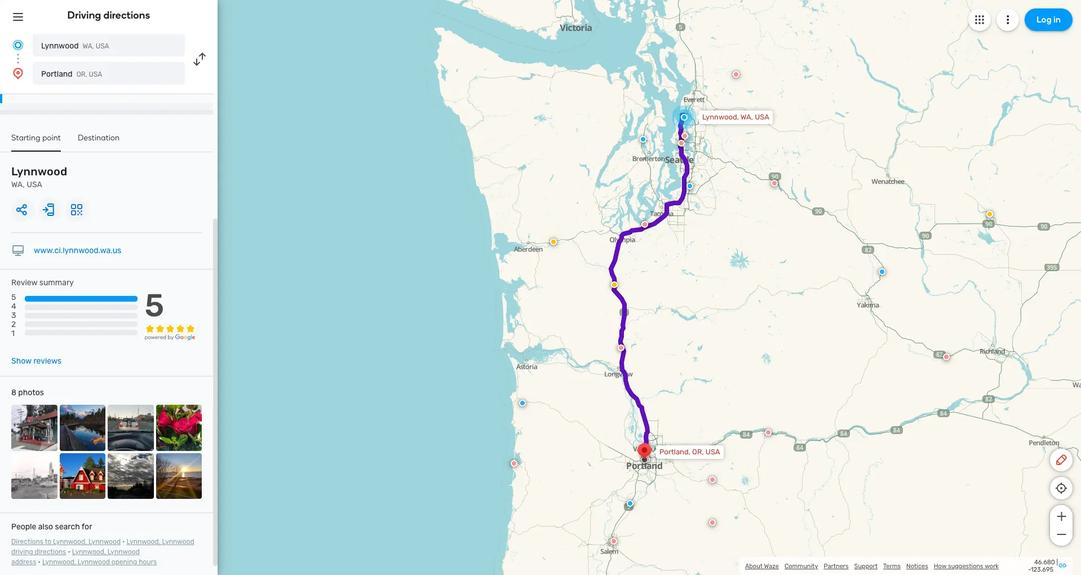 Task type: describe. For each thing, give the bounding box(es) containing it.
or, for portland
[[77, 70, 87, 78]]

1
[[11, 329, 15, 339]]

starting
[[11, 133, 40, 143]]

support link
[[855, 562, 878, 570]]

terms link
[[884, 562, 901, 570]]

directions to lynnwood, lynnwood
[[11, 538, 121, 546]]

1 vertical spatial lynnwood wa, usa
[[11, 165, 67, 189]]

about
[[745, 562, 763, 570]]

notices link
[[907, 562, 929, 570]]

image 5 of lynnwood, lynnwood image
[[11, 453, 57, 499]]

lynnwood, lynnwood driving directions
[[11, 538, 194, 556]]

directions to lynnwood, lynnwood link
[[11, 538, 121, 546]]

0 vertical spatial lynnwood wa, usa
[[41, 41, 109, 51]]

0 vertical spatial wa,
[[83, 42, 94, 50]]

0 horizontal spatial hazard image
[[550, 239, 557, 245]]

driving directions
[[67, 9, 150, 21]]

8 photos
[[11, 388, 44, 398]]

waze
[[764, 562, 779, 570]]

hours
[[139, 558, 157, 566]]

4
[[11, 302, 16, 311]]

lynnwood, lynnwood address
[[11, 548, 140, 566]]

image 8 of lynnwood, lynnwood image
[[156, 453, 202, 499]]

show reviews
[[11, 356, 62, 366]]

0 horizontal spatial police image
[[519, 400, 526, 407]]

suggestions
[[948, 562, 984, 570]]

2
[[11, 320, 16, 329]]

address
[[11, 558, 36, 566]]

for
[[82, 522, 92, 532]]

driving
[[11, 548, 33, 556]]

2 vertical spatial police image
[[627, 500, 634, 507]]

5 for 5 4 3 2 1
[[11, 293, 16, 302]]

about waze community partners support terms notices how suggestions work
[[745, 562, 999, 570]]

lynnwood, for lynnwood, lynnwood address
[[72, 548, 106, 556]]

8
[[11, 388, 16, 398]]

portland or, usa
[[41, 69, 102, 79]]

destination
[[78, 133, 120, 143]]

image 4 of lynnwood, lynnwood image
[[156, 405, 202, 451]]

1 horizontal spatial hazard image
[[987, 211, 993, 218]]

lynnwood, lynnwood opening hours link
[[42, 558, 157, 566]]

or, for portland,
[[692, 448, 704, 456]]

directions
[[11, 538, 43, 546]]

starting point button
[[11, 133, 61, 152]]

how
[[934, 562, 947, 570]]

1 vertical spatial wa,
[[741, 113, 753, 121]]

5 4 3 2 1
[[11, 293, 16, 339]]

people also search for
[[11, 522, 92, 532]]

zoom in image
[[1055, 510, 1069, 523]]

location image
[[11, 67, 25, 80]]

point
[[42, 133, 61, 143]]

current location image
[[11, 38, 25, 52]]

5 for 5
[[145, 287, 164, 324]]

summary
[[39, 278, 74, 288]]

-
[[1028, 566, 1031, 573]]

portland
[[41, 69, 73, 79]]

notices
[[907, 562, 929, 570]]

people
[[11, 522, 36, 532]]

lynnwood, lynnwood address link
[[11, 548, 140, 566]]

zoom out image
[[1055, 528, 1069, 541]]

hazard image
[[611, 281, 618, 288]]



Task type: locate. For each thing, give the bounding box(es) containing it.
1 vertical spatial police image
[[687, 182, 694, 188]]

road closed image
[[577, 14, 584, 20], [678, 140, 685, 147], [767, 176, 774, 183], [765, 429, 772, 436], [511, 460, 518, 467], [710, 519, 717, 526]]

lynnwood, for lynnwood, wa, usa
[[703, 113, 739, 121]]

1 horizontal spatial directions
[[103, 9, 150, 21]]

1 horizontal spatial or,
[[692, 448, 704, 456]]

lynnwood, inside lynnwood, lynnwood address
[[72, 548, 106, 556]]

partners link
[[824, 562, 849, 570]]

miles
[[50, 86, 71, 94]]

lynnwood, lynnwood opening hours
[[42, 558, 157, 566]]

5
[[145, 287, 164, 324], [11, 293, 16, 302]]

portland, or, usa
[[660, 448, 720, 456]]

190.1
[[32, 86, 48, 94]]

1 horizontal spatial 5
[[145, 287, 164, 324]]

police image
[[676, 14, 683, 21], [879, 268, 886, 275], [627, 500, 634, 507]]

pencil image
[[1055, 453, 1068, 467]]

0 vertical spatial or,
[[77, 70, 87, 78]]

or, right portland
[[77, 70, 87, 78]]

0 horizontal spatial 5
[[11, 293, 16, 302]]

lynnwood,
[[703, 113, 739, 121], [53, 538, 87, 546], [127, 538, 160, 546], [72, 548, 106, 556], [42, 558, 76, 566]]

image 6 of lynnwood, lynnwood image
[[59, 453, 105, 499]]

www.ci.lynnwood.wa.us
[[34, 246, 121, 255]]

usa
[[96, 42, 109, 50], [89, 70, 102, 78], [755, 113, 770, 121], [27, 180, 42, 189], [706, 448, 720, 456]]

0 horizontal spatial directions
[[35, 548, 66, 556]]

review summary
[[11, 278, 74, 288]]

community
[[785, 562, 818, 570]]

directions right driving
[[103, 9, 150, 21]]

0 vertical spatial police image
[[640, 136, 647, 143]]

link image
[[1058, 561, 1067, 570]]

2 vertical spatial wa,
[[11, 180, 25, 189]]

46.680
[[1035, 559, 1055, 566]]

about waze link
[[745, 562, 779, 570]]

3
[[11, 311, 16, 320]]

road closed image
[[568, 0, 575, 5], [733, 71, 740, 78], [682, 133, 688, 140], [642, 221, 648, 228], [618, 345, 625, 351], [611, 540, 617, 546]]

portland,
[[660, 448, 691, 456]]

0 horizontal spatial police image
[[627, 500, 634, 507]]

starting point
[[11, 133, 61, 143]]

2 horizontal spatial police image
[[687, 182, 694, 188]]

0 vertical spatial police image
[[676, 14, 683, 21]]

community link
[[785, 562, 818, 570]]

1 vertical spatial or,
[[692, 448, 704, 456]]

terms
[[884, 562, 901, 570]]

how suggestions work link
[[934, 562, 999, 570]]

or, right "portland,"
[[692, 448, 704, 456]]

www.ci.lynnwood.wa.us link
[[34, 246, 121, 255]]

hazard image
[[987, 211, 993, 218], [550, 239, 557, 245]]

support
[[855, 562, 878, 570]]

lynnwood, inside lynnwood, lynnwood driving directions
[[127, 538, 160, 546]]

work
[[985, 562, 999, 570]]

lynnwood inside lynnwood, lynnwood address
[[108, 548, 140, 556]]

wa,
[[83, 42, 94, 50], [741, 113, 753, 121], [11, 180, 25, 189]]

lynnwood, for lynnwood, lynnwood opening hours
[[42, 558, 76, 566]]

0 vertical spatial directions
[[103, 9, 150, 21]]

lynnwood, wa, usa
[[703, 113, 770, 121]]

computer image
[[11, 244, 25, 258]]

also
[[38, 522, 53, 532]]

police image
[[640, 136, 647, 143], [687, 182, 694, 188], [519, 400, 526, 407]]

0 horizontal spatial or,
[[77, 70, 87, 78]]

|
[[1057, 559, 1058, 566]]

reviews
[[33, 356, 62, 366]]

usa inside portland or, usa
[[89, 70, 102, 78]]

5 inside the 5 4 3 2 1
[[11, 293, 16, 302]]

to
[[45, 538, 51, 546]]

photos
[[18, 388, 44, 398]]

directions
[[103, 9, 150, 21], [35, 548, 66, 556]]

lynnwood, lynnwood driving directions link
[[11, 538, 194, 556]]

2 horizontal spatial wa,
[[741, 113, 753, 121]]

show
[[11, 356, 32, 366]]

lynnwood wa, usa up portland or, usa
[[41, 41, 109, 51]]

1 horizontal spatial wa,
[[83, 42, 94, 50]]

opening
[[112, 558, 137, 566]]

lynnwood wa, usa down starting point button on the left top
[[11, 165, 67, 189]]

search
[[55, 522, 80, 532]]

1 horizontal spatial police image
[[676, 14, 683, 21]]

2 horizontal spatial police image
[[879, 268, 886, 275]]

image 3 of lynnwood, lynnwood image
[[108, 405, 154, 451]]

2 vertical spatial police image
[[519, 400, 526, 407]]

directions inside lynnwood, lynnwood driving directions
[[35, 548, 66, 556]]

driving
[[67, 9, 101, 21]]

directions down to
[[35, 548, 66, 556]]

lynnwood
[[41, 41, 79, 51], [11, 165, 67, 178], [89, 538, 121, 546], [162, 538, 194, 546], [108, 548, 140, 556], [78, 558, 110, 566]]

190.1 miles
[[32, 86, 71, 94]]

1 vertical spatial directions
[[35, 548, 66, 556]]

or, inside portland or, usa
[[77, 70, 87, 78]]

image 7 of lynnwood, lynnwood image
[[108, 453, 154, 499]]

0 vertical spatial hazard image
[[987, 211, 993, 218]]

review
[[11, 278, 37, 288]]

destination button
[[78, 133, 120, 151]]

lynnwood wa, usa
[[41, 41, 109, 51], [11, 165, 67, 189]]

lynnwood, for lynnwood, lynnwood driving directions
[[127, 538, 160, 546]]

lynnwood inside lynnwood, lynnwood driving directions
[[162, 538, 194, 546]]

1 vertical spatial police image
[[879, 268, 886, 275]]

image 1 of lynnwood, lynnwood image
[[11, 405, 57, 451]]

partners
[[824, 562, 849, 570]]

0 horizontal spatial wa,
[[11, 180, 25, 189]]

46.680 | -123.695
[[1028, 559, 1058, 573]]

image 2 of lynnwood, lynnwood image
[[59, 405, 105, 451]]

1 horizontal spatial police image
[[640, 136, 647, 143]]

or,
[[77, 70, 87, 78], [692, 448, 704, 456]]

123.695
[[1031, 566, 1054, 573]]

1 vertical spatial hazard image
[[550, 239, 557, 245]]



Task type: vqa. For each thing, say whether or not it's contained in the screenshot.
the photos
yes



